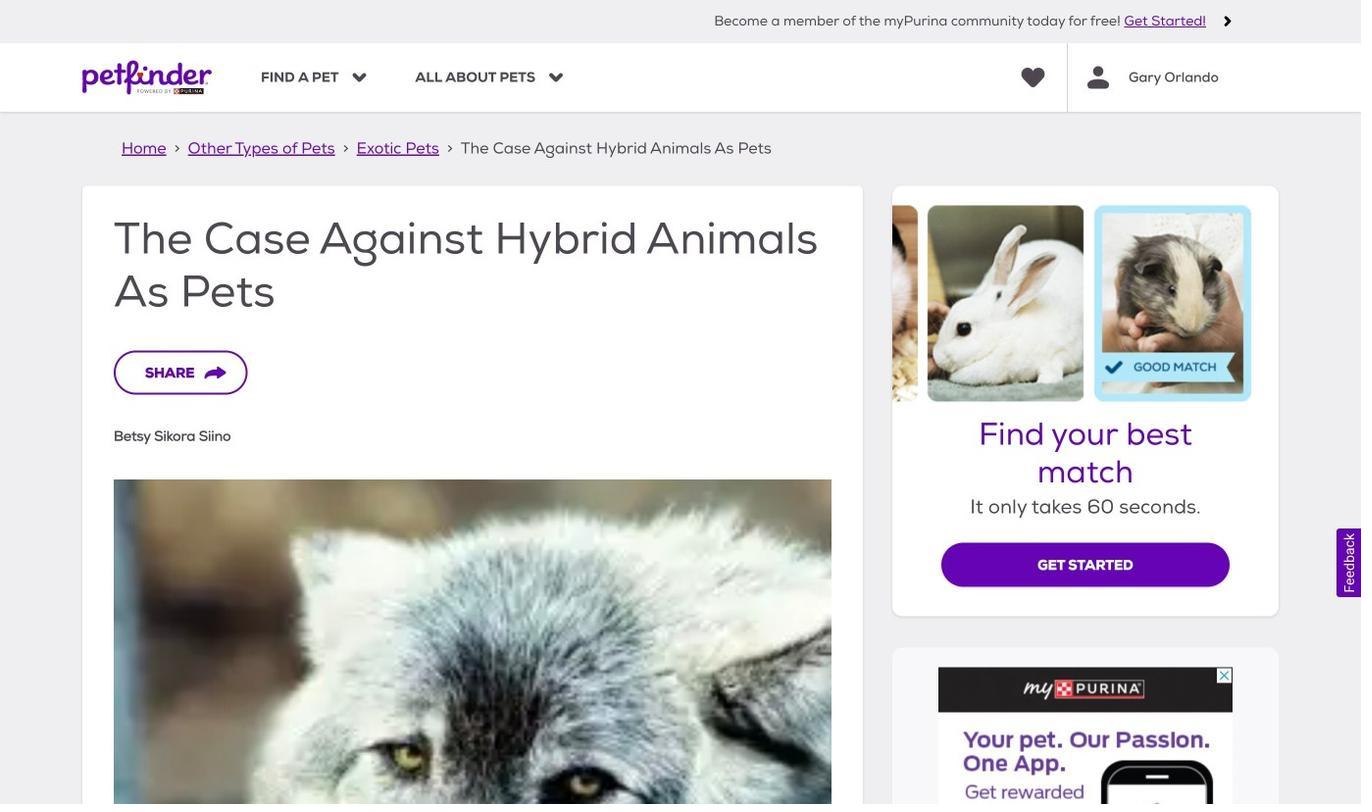 Task type: describe. For each thing, give the bounding box(es) containing it.
view best matches for dog breeds image
[[893, 206, 1279, 402]]

petfinder logo image
[[82, 43, 212, 112]]

dog the case against hybrids image
[[114, 480, 832, 804]]



Task type: locate. For each thing, give the bounding box(es) containing it.
main content
[[0, 112, 1361, 804]]

advertisement element
[[939, 668, 1233, 804]]



Task type: vqa. For each thing, say whether or not it's contained in the screenshot.
the Advertisement element
yes



